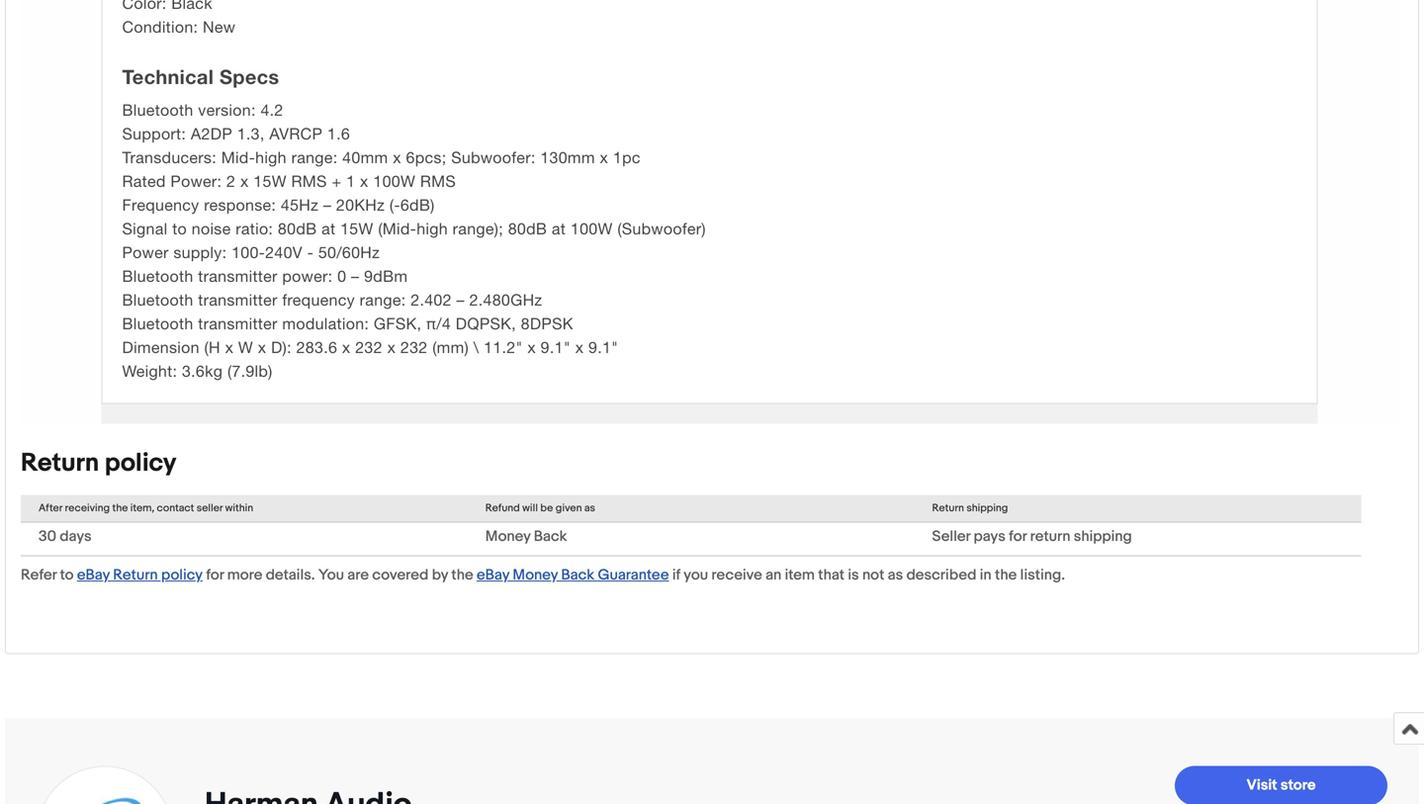 Task type: vqa. For each thing, say whether or not it's contained in the screenshot.
bottommost all
no



Task type: describe. For each thing, give the bounding box(es) containing it.
return policy
[[21, 448, 177, 479]]

item
[[785, 566, 815, 584]]

ebay return policy link
[[77, 566, 203, 584]]

30
[[39, 528, 56, 546]]

1 horizontal spatial for
[[1009, 528, 1027, 546]]

are
[[348, 566, 369, 584]]

store
[[1281, 777, 1316, 794]]

30 days
[[39, 528, 92, 546]]

an
[[766, 566, 782, 584]]

return shipping
[[933, 502, 1009, 515]]

return
[[1031, 528, 1071, 546]]

days
[[60, 528, 92, 546]]

visit store
[[1247, 777, 1316, 794]]

seller
[[197, 502, 223, 515]]

0 horizontal spatial as
[[585, 502, 596, 515]]

0 vertical spatial money
[[486, 528, 531, 546]]

1 vertical spatial money
[[513, 566, 558, 584]]

within
[[225, 502, 253, 515]]

1 vertical spatial for
[[206, 566, 224, 584]]

visit
[[1247, 777, 1278, 794]]

0 vertical spatial shipping
[[967, 502, 1009, 515]]

1 vertical spatial back
[[561, 566, 595, 584]]

item,
[[130, 502, 154, 515]]

given
[[556, 502, 582, 515]]

not
[[863, 566, 885, 584]]

more
[[227, 566, 263, 584]]

0 vertical spatial policy
[[105, 448, 177, 479]]

refund will be given as
[[486, 502, 596, 515]]

receiving
[[65, 502, 110, 515]]

by
[[432, 566, 448, 584]]

refer
[[21, 566, 57, 584]]

pays
[[974, 528, 1006, 546]]

that
[[819, 566, 845, 584]]

seller pays for return shipping
[[933, 528, 1133, 546]]

return for return policy
[[21, 448, 99, 479]]



Task type: locate. For each thing, give the bounding box(es) containing it.
0 horizontal spatial shipping
[[967, 502, 1009, 515]]

receive
[[712, 566, 763, 584]]

0 vertical spatial as
[[585, 502, 596, 515]]

you
[[684, 566, 709, 584]]

ebay
[[77, 566, 110, 584], [477, 566, 510, 584]]

0 horizontal spatial ebay
[[77, 566, 110, 584]]

policy up the item,
[[105, 448, 177, 479]]

2 horizontal spatial return
[[933, 502, 965, 515]]

refer to ebay return policy for more details. you are covered by the ebay money back guarantee if you receive an item that is not as described in the listing.
[[21, 566, 1066, 584]]

for
[[1009, 528, 1027, 546], [206, 566, 224, 584]]

back
[[534, 528, 567, 546], [561, 566, 595, 584]]

1 vertical spatial return
[[933, 502, 965, 515]]

ebay right to
[[77, 566, 110, 584]]

shipping right return
[[1074, 528, 1133, 546]]

you
[[319, 566, 344, 584]]

return down the item,
[[113, 566, 158, 584]]

back down be
[[534, 528, 567, 546]]

back left guarantee
[[561, 566, 595, 584]]

as
[[585, 502, 596, 515], [888, 566, 904, 584]]

the right in
[[995, 566, 1017, 584]]

policy
[[105, 448, 177, 479], [161, 566, 203, 584]]

for right pays
[[1009, 528, 1027, 546]]

the right by
[[452, 566, 474, 584]]

policy left the more
[[161, 566, 203, 584]]

shipping
[[967, 502, 1009, 515], [1074, 528, 1133, 546]]

after receiving the item, contact seller within
[[39, 502, 253, 515]]

after
[[39, 502, 62, 515]]

1 horizontal spatial return
[[113, 566, 158, 584]]

in
[[980, 566, 992, 584]]

guarantee
[[598, 566, 669, 584]]

0 horizontal spatial return
[[21, 448, 99, 479]]

the left the item,
[[112, 502, 128, 515]]

contact
[[157, 502, 194, 515]]

is
[[848, 566, 859, 584]]

ebay money back guarantee link
[[477, 566, 669, 584]]

ebay down money back
[[477, 566, 510, 584]]

0 vertical spatial return
[[21, 448, 99, 479]]

if
[[673, 566, 681, 584]]

visit store link
[[1176, 766, 1388, 804]]

seller
[[933, 528, 971, 546]]

described
[[907, 566, 977, 584]]

return for return shipping
[[933, 502, 965, 515]]

as right not
[[888, 566, 904, 584]]

money back
[[486, 528, 567, 546]]

the
[[112, 502, 128, 515], [452, 566, 474, 584], [995, 566, 1017, 584]]

1 horizontal spatial shipping
[[1074, 528, 1133, 546]]

1 vertical spatial as
[[888, 566, 904, 584]]

money
[[486, 528, 531, 546], [513, 566, 558, 584]]

shipping up pays
[[967, 502, 1009, 515]]

money down money back
[[513, 566, 558, 584]]

1 ebay from the left
[[77, 566, 110, 584]]

return up seller
[[933, 502, 965, 515]]

1 horizontal spatial as
[[888, 566, 904, 584]]

money down refund
[[486, 528, 531, 546]]

will
[[523, 502, 538, 515]]

1 vertical spatial policy
[[161, 566, 203, 584]]

for left the more
[[206, 566, 224, 584]]

2 ebay from the left
[[477, 566, 510, 584]]

be
[[541, 502, 553, 515]]

listing.
[[1021, 566, 1066, 584]]

details.
[[266, 566, 315, 584]]

0 horizontal spatial for
[[206, 566, 224, 584]]

0 vertical spatial for
[[1009, 528, 1027, 546]]

as right given
[[585, 502, 596, 515]]

2 horizontal spatial the
[[995, 566, 1017, 584]]

refund
[[486, 502, 520, 515]]

to
[[60, 566, 74, 584]]

0 vertical spatial back
[[534, 528, 567, 546]]

return up after
[[21, 448, 99, 479]]

2 vertical spatial return
[[113, 566, 158, 584]]

1 horizontal spatial the
[[452, 566, 474, 584]]

0 horizontal spatial the
[[112, 502, 128, 515]]

return
[[21, 448, 99, 479], [933, 502, 965, 515], [113, 566, 158, 584]]

covered
[[372, 566, 429, 584]]

1 vertical spatial shipping
[[1074, 528, 1133, 546]]

1 horizontal spatial ebay
[[477, 566, 510, 584]]



